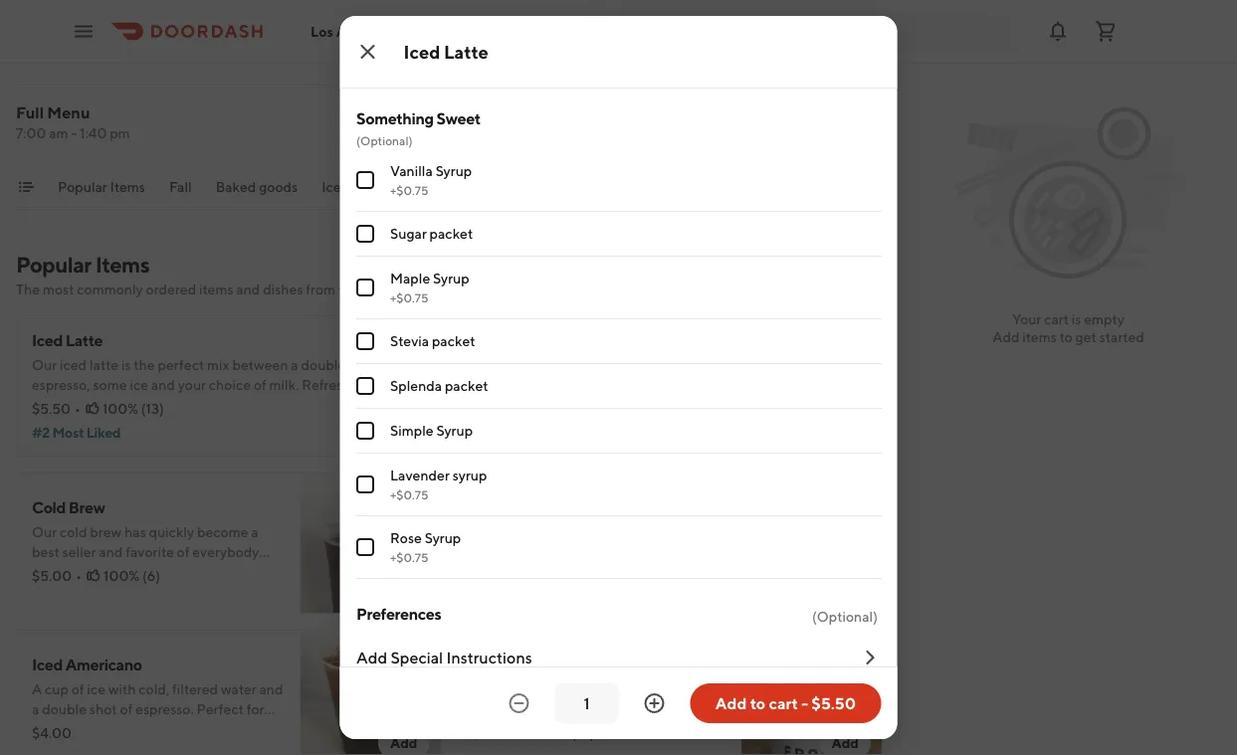 Task type: describe. For each thing, give the bounding box(es) containing it.
• for iced vanilla latte
[[514, 725, 520, 741]]

simple syrup
[[390, 423, 472, 439]]

packet for stevia packet
[[431, 333, 475, 349]]

your
[[178, 377, 206, 393]]

- inside full menu 7:00 am - 1:40 pm
[[71, 125, 77, 141]]

refreshing,
[[302, 377, 374, 393]]

iced vanilla latte
[[473, 655, 594, 674]]

stars
[[65, 18, 90, 32]]

items for popular items
[[110, 179, 145, 195]]

notification bell image
[[1046, 19, 1070, 43]]

some
[[93, 377, 127, 393]]

add inside add a double shot of espresso +$2.00
[[390, 34, 417, 51]]

$5.50 for $5.50
[[473, 568, 512, 584]]

empty
[[1084, 311, 1125, 327]]

packet for sugar packet
[[429, 225, 473, 242]]

$5.50 for $5.50 •
[[32, 401, 71, 417]]

milk.
[[269, 377, 299, 393]]

stevia
[[390, 333, 429, 349]]

cart inside "your cart is empty add items to get started"
[[1044, 311, 1069, 327]]

Simple Syrup checkbox
[[356, 422, 374, 440]]

iced frank specials button
[[322, 177, 443, 209]]

92%
[[542, 725, 569, 741]]

weather.
[[147, 397, 202, 413]]

popular items
[[58, 179, 145, 195]]

syrup for simple syrup
[[436, 423, 472, 439]]

double inside add a double shot of espresso +$2.00
[[430, 34, 474, 51]]

Sugar packet checkbox
[[356, 225, 374, 243]]

iced vanilla latte image
[[741, 630, 883, 755]]

popular items the most commonly ordered items and dishes from this store
[[16, 252, 396, 298]]

add to cart - $5.50 button
[[690, 684, 881, 724]]

add special instructions button
[[356, 631, 881, 685]]

syrup for rose syrup +$0.75
[[424, 530, 461, 546]]

add a double shot of espresso +$2.00
[[390, 34, 578, 69]]

items for popular items the most commonly ordered items and dishes from this store
[[95, 252, 149, 278]]

our
[[32, 357, 57, 373]]

vanilla inside vanilla syrup +$0.75
[[390, 163, 432, 179]]

+$0.75 for rose
[[390, 550, 428, 564]]

this
[[338, 281, 361, 298]]

hot for hot frank specials
[[467, 179, 491, 195]]

full menu 7:00 am - 1:40 pm
[[16, 103, 130, 141]]

your
[[1012, 311, 1041, 327]]

cold brew
[[32, 498, 105, 517]]

100% (6)
[[104, 568, 160, 584]]

syrup for maple syrup +$0.75
[[433, 270, 469, 287]]

dishes
[[263, 281, 303, 298]]

lavender
[[390, 467, 449, 484]]

1:40
[[80, 125, 107, 141]]

oats
[[679, 341, 713, 360]]

iced for iced frank specials
[[322, 179, 350, 195]]

add to cart - $5.50
[[715, 694, 856, 713]]

almond blueberry overnight oats image
[[741, 316, 883, 457]]

is inside the iced latte our iced latte is the perfect mix between a double shot of espresso, some ice and your choice of milk. refreshing, tasty and perfect in any weather. 16 oz.
[[121, 357, 131, 373]]

the
[[134, 357, 155, 373]]

double inside the iced latte our iced latte is the perfect mix between a double shot of espresso, some ice and your choice of milk. refreshing, tasty and perfect in any weather. 16 oz.
[[301, 357, 346, 373]]

fall button
[[169, 177, 192, 209]]

0 items, open order cart image
[[1094, 19, 1118, 43]]

iced americano
[[32, 655, 142, 674]]

splenda packet
[[390, 378, 488, 394]]

iced
[[60, 357, 87, 373]]

ordered
[[146, 281, 196, 298]]

of down between on the top left
[[254, 377, 267, 393]]

most
[[52, 424, 84, 441]]

vanilla syrup +$0.75
[[390, 163, 472, 197]]

#2
[[32, 424, 50, 441]]

$5.00 •
[[32, 568, 82, 584]]

iced for iced latte our iced latte is the perfect mix between a double shot of espresso, some ice and your choice of milk. refreshing, tasty and perfect in any weather. 16 oz.
[[32, 331, 63, 350]]

maple syrup +$0.75
[[390, 270, 469, 305]]

#2 most liked
[[32, 424, 120, 441]]

brew
[[69, 498, 105, 517]]

sugar
[[390, 225, 426, 242]]

+$0.75 for vanilla
[[390, 183, 428, 197]]

pm
[[110, 125, 130, 141]]

something sweet (optional)
[[356, 109, 480, 147]]

add special instructions
[[356, 648, 532, 667]]

almond blueberry overnight oats
[[473, 341, 713, 360]]

stevia packet
[[390, 333, 475, 349]]

add inside "your cart is empty add items to get started"
[[993, 329, 1020, 345]]

instructions
[[446, 648, 532, 667]]

a inside the iced latte our iced latte is the perfect mix between a double shot of espresso, some ice and your choice of milk. refreshing, tasty and perfect in any weather. 16 oz.
[[291, 357, 298, 373]]

hot latte image
[[741, 473, 883, 614]]

latte for iced latte our iced latte is the perfect mix between a double shot of espresso, some ice and your choice of milk. refreshing, tasty and perfect in any weather. 16 oz.
[[65, 331, 103, 350]]

1 vertical spatial vanilla
[[507, 655, 554, 674]]

iced americano image
[[300, 630, 441, 755]]

add a double shot of espresso group
[[356, 0, 881, 84]]

latte up current quantity is 1 number field on the bottom of page
[[557, 655, 594, 674]]

something sweet group
[[356, 107, 881, 579]]

1 horizontal spatial perfect
[[158, 357, 204, 373]]

oz.
[[221, 397, 239, 413]]

1 vertical spatial perfect
[[59, 397, 105, 413]]

maple
[[390, 270, 430, 287]]

los angeles
[[311, 23, 389, 40]]

92% (14)
[[542, 725, 595, 741]]

of left "5"
[[43, 18, 53, 32]]

add button for iced vanilla latte
[[820, 728, 871, 755]]

cart inside add to cart - $5.50 button
[[769, 694, 798, 713]]

$4.00
[[32, 725, 72, 741]]

• for cold brew
[[76, 568, 82, 584]]

$5.00
[[32, 568, 72, 584]]

blueberry
[[532, 341, 601, 360]]

• for iced latte
[[75, 401, 81, 417]]

iced for iced latte
[[404, 41, 440, 62]]

(14)
[[571, 725, 595, 741]]

between
[[232, 357, 288, 373]]

splenda
[[390, 378, 442, 394]]

sugar packet
[[390, 225, 473, 242]]

angeles
[[336, 23, 389, 40]]

most
[[43, 281, 74, 298]]

(6)
[[142, 568, 160, 584]]

iced latte dialog
[[340, 0, 897, 740]]

$6.25
[[473, 725, 510, 741]]

simple
[[390, 423, 433, 439]]

lavender syrup +$0.75
[[390, 467, 487, 502]]

close iced latte image
[[356, 40, 380, 64]]

100% (13)
[[102, 401, 164, 417]]

(optional) inside something sweet (optional)
[[356, 133, 412, 147]]

of inside add a double shot of espresso +$2.00
[[508, 34, 520, 51]]

fall
[[169, 179, 192, 195]]

in
[[108, 397, 119, 413]]



Task type: vqa. For each thing, say whether or not it's contained in the screenshot.
topmost (Optional)
yes



Task type: locate. For each thing, give the bounding box(es) containing it.
double up sweet
[[430, 34, 474, 51]]

1 vertical spatial a
[[291, 357, 298, 373]]

2 +$0.75 from the top
[[390, 291, 428, 305]]

$6.00
[[473, 411, 513, 427]]

0 vertical spatial -
[[71, 125, 77, 141]]

packet right sugar
[[429, 225, 473, 242]]

(13)
[[141, 401, 164, 417]]

a inside add a double shot of espresso +$2.00
[[420, 34, 427, 51]]

0 horizontal spatial double
[[301, 357, 346, 373]]

iced inside button
[[322, 179, 350, 195]]

tasty
[[377, 377, 408, 393]]

0 horizontal spatial and
[[32, 397, 56, 413]]

1 vertical spatial popular
[[16, 252, 91, 278]]

baked goods
[[216, 179, 298, 195]]

your cart is empty add items to get started
[[993, 311, 1144, 345]]

double up refreshing,
[[301, 357, 346, 373]]

latte for iced latte
[[444, 41, 488, 62]]

2 vertical spatial packet
[[444, 378, 488, 394]]

+$0.75 inside "lavender syrup +$0.75"
[[390, 488, 428, 502]]

special
[[390, 648, 443, 667]]

1 +$0.75 from the top
[[390, 183, 428, 197]]

0 vertical spatial items
[[110, 179, 145, 195]]

0 vertical spatial and
[[236, 281, 260, 298]]

7:00
[[16, 125, 46, 141]]

Current quantity is 1 number field
[[567, 693, 607, 715]]

100% for cold brew
[[104, 568, 139, 584]]

latte for hot latte
[[503, 498, 540, 517]]

0 horizontal spatial vanilla
[[390, 163, 432, 179]]

packet right 'stevia'
[[431, 333, 475, 349]]

0 vertical spatial (optional)
[[356, 133, 412, 147]]

and down the espresso,
[[32, 397, 56, 413]]

vanilla up decrease quantity by 1 icon
[[507, 655, 554, 674]]

2 specials from the left
[[533, 179, 585, 195]]

syrup inside rose syrup +$0.75
[[424, 530, 461, 546]]

items down your
[[1022, 329, 1057, 345]]

iced
[[404, 41, 440, 62], [322, 179, 350, 195], [32, 331, 63, 350], [32, 655, 63, 674], [473, 655, 504, 674]]

1 vertical spatial hot
[[473, 498, 500, 517]]

0 vertical spatial is
[[1072, 311, 1081, 327]]

full
[[16, 103, 44, 122]]

1 vertical spatial and
[[151, 377, 175, 393]]

syrup right rose
[[424, 530, 461, 546]]

popular inside button
[[58, 179, 107, 195]]

and up weather.
[[151, 377, 175, 393]]

iced left americano
[[32, 655, 63, 674]]

frank for iced
[[352, 179, 389, 195]]

vanilla
[[390, 163, 432, 179], [507, 655, 554, 674]]

iced up our
[[32, 331, 63, 350]]

popular inside popular items the most commonly ordered items and dishes from this store
[[16, 252, 91, 278]]

frank up sugar packet checkbox
[[352, 179, 389, 195]]

Splenda packet checkbox
[[356, 377, 374, 395]]

2 vertical spatial and
[[32, 397, 56, 413]]

1 horizontal spatial specials
[[533, 179, 585, 195]]

+$0.75 down rose
[[390, 550, 428, 564]]

hot down syrup
[[473, 498, 500, 517]]

items left 'fall'
[[110, 179, 145, 195]]

baked
[[216, 179, 256, 195]]

syrup inside vanilla syrup +$0.75
[[435, 163, 472, 179]]

perfect up #2 most liked
[[59, 397, 105, 413]]

+$0.75 inside vanilla syrup +$0.75
[[390, 183, 428, 197]]

vanilla down something sweet (optional)
[[390, 163, 432, 179]]

iced inside the iced latte our iced latte is the perfect mix between a double shot of espresso, some ice and your choice of milk. refreshing, tasty and perfect in any weather. 16 oz.
[[32, 331, 63, 350]]

los
[[311, 23, 333, 40]]

to
[[1060, 329, 1073, 345], [750, 694, 766, 713]]

add
[[390, 34, 417, 51], [993, 329, 1020, 345], [390, 421, 418, 437], [390, 578, 418, 594], [831, 578, 859, 594], [356, 648, 387, 667], [715, 694, 747, 713], [390, 735, 418, 751], [831, 735, 859, 751]]

0 vertical spatial popular
[[58, 179, 107, 195]]

0 horizontal spatial specials
[[391, 179, 443, 195]]

specials
[[391, 179, 443, 195], [533, 179, 585, 195]]

0 vertical spatial shot
[[477, 34, 505, 51]]

0 vertical spatial perfect
[[158, 357, 204, 373]]

1 vertical spatial cart
[[769, 694, 798, 713]]

sweet
[[436, 109, 480, 128]]

items inside popular items the most commonly ordered items and dishes from this store
[[199, 281, 233, 298]]

popular for popular items the most commonly ordered items and dishes from this store
[[16, 252, 91, 278]]

0 vertical spatial vanilla
[[390, 163, 432, 179]]

100% left (6)
[[104, 568, 139, 584]]

0 horizontal spatial items
[[199, 281, 233, 298]]

0 horizontal spatial a
[[291, 357, 298, 373]]

shot inside the iced latte our iced latte is the perfect mix between a double shot of espresso, some ice and your choice of milk. refreshing, tasty and perfect in any weather. 16 oz.
[[349, 357, 376, 373]]

syrup right maple
[[433, 270, 469, 287]]

latte right "lavender syrup +$0.75"
[[503, 498, 540, 517]]

1 horizontal spatial vanilla
[[507, 655, 554, 674]]

popular items button
[[58, 177, 145, 209]]

is up get
[[1072, 311, 1081, 327]]

0 vertical spatial $5.50
[[32, 401, 71, 417]]

store
[[364, 281, 396, 298]]

100% for iced latte
[[102, 401, 138, 417]]

• right the $5.00
[[76, 568, 82, 584]]

(optional) down 'something'
[[356, 133, 412, 147]]

iced right goods
[[322, 179, 350, 195]]

2 horizontal spatial $5.50
[[812, 694, 856, 713]]

+$0.75 up sugar
[[390, 183, 428, 197]]

+$0.75 inside rose syrup +$0.75
[[390, 550, 428, 564]]

add button for cold brew
[[378, 570, 429, 602]]

cart
[[1044, 311, 1069, 327], [769, 694, 798, 713]]

ice
[[130, 377, 148, 393]]

+$2.00
[[390, 55, 429, 69]]

hot frank specials button
[[467, 177, 585, 209]]

0 vertical spatial items
[[199, 281, 233, 298]]

+$0.75 for lavender
[[390, 488, 428, 502]]

latte inside iced latte dialog
[[444, 41, 488, 62]]

2 frank from the left
[[494, 179, 530, 195]]

hot up the sugar packet
[[467, 179, 491, 195]]

syrup left $6.00
[[436, 423, 472, 439]]

syrup down sweet
[[435, 163, 472, 179]]

commonly
[[77, 281, 143, 298]]

• right $6.25
[[514, 725, 520, 741]]

the
[[16, 281, 40, 298]]

frank inside button
[[352, 179, 389, 195]]

is
[[1072, 311, 1081, 327], [121, 357, 131, 373]]

syrup inside maple syrup +$0.75
[[433, 270, 469, 287]]

goods
[[259, 179, 298, 195]]

1 vertical spatial to
[[750, 694, 766, 713]]

hot for hot latte
[[473, 498, 500, 517]]

1 vertical spatial (optional)
[[812, 609, 877, 625]]

0 horizontal spatial cart
[[769, 694, 798, 713]]

None checkbox
[[356, 279, 374, 297]]

100% down some
[[102, 401, 138, 417]]

+$0.75 for maple
[[390, 291, 428, 305]]

rose syrup +$0.75
[[390, 530, 461, 564]]

1 vertical spatial -
[[801, 694, 808, 713]]

frank for hot
[[494, 179, 530, 195]]

add button for hot latte
[[820, 570, 871, 602]]

2 vertical spatial $5.50
[[812, 694, 856, 713]]

specials inside button
[[533, 179, 585, 195]]

latte inside the iced latte our iced latte is the perfect mix between a double shot of espresso, some ice and your choice of milk. refreshing, tasty and perfect in any weather. 16 oz.
[[65, 331, 103, 350]]

1 vertical spatial •
[[76, 568, 82, 584]]

1 frank from the left
[[352, 179, 389, 195]]

to inside add to cart - $5.50 button
[[750, 694, 766, 713]]

latte up iced
[[65, 331, 103, 350]]

1 horizontal spatial -
[[801, 694, 808, 713]]

am
[[49, 125, 68, 141]]

decrease quantity by 1 image
[[507, 692, 531, 716]]

iced latte
[[404, 41, 488, 62]]

(optional)
[[356, 133, 412, 147], [812, 609, 877, 625]]

None checkbox
[[356, 43, 374, 61], [356, 171, 374, 189], [356, 476, 374, 494], [356, 538, 374, 556], [356, 43, 374, 61], [356, 171, 374, 189], [356, 476, 374, 494], [356, 538, 374, 556]]

and left dishes
[[236, 281, 260, 298]]

1 vertical spatial 100%
[[104, 568, 139, 584]]

- inside button
[[801, 694, 808, 713]]

mix
[[207, 357, 230, 373]]

items inside popular items the most commonly ordered items and dishes from this store
[[95, 252, 149, 278]]

1 horizontal spatial (optional)
[[812, 609, 877, 625]]

iced for iced vanilla latte
[[473, 655, 504, 674]]

iced right close iced latte 'image'
[[404, 41, 440, 62]]

(optional) up iced vanilla latte image
[[812, 609, 877, 625]]

+$0.75
[[390, 183, 428, 197], [390, 291, 428, 305], [390, 488, 428, 502], [390, 550, 428, 564]]

choice
[[209, 377, 251, 393]]

0 horizontal spatial $5.50
[[32, 401, 71, 417]]

• up #2 most liked
[[75, 401, 81, 417]]

baked goods button
[[216, 177, 298, 209]]

$5.50 •
[[32, 401, 81, 417]]

1 horizontal spatial is
[[1072, 311, 1081, 327]]

items inside button
[[110, 179, 145, 195]]

0 horizontal spatial (optional)
[[356, 133, 412, 147]]

0 vertical spatial hot
[[467, 179, 491, 195]]

shot left espresso
[[477, 34, 505, 51]]

is left the
[[121, 357, 131, 373]]

hot
[[467, 179, 491, 195], [473, 498, 500, 517]]

espresso,
[[32, 377, 90, 393]]

1 vertical spatial double
[[301, 357, 346, 373]]

items
[[110, 179, 145, 195], [95, 252, 149, 278]]

add button for iced americano
[[378, 728, 429, 755]]

0 vertical spatial 100%
[[102, 401, 138, 417]]

0 vertical spatial cart
[[1044, 311, 1069, 327]]

4 +$0.75 from the top
[[390, 550, 428, 564]]

specials for hot frank specials
[[533, 179, 585, 195]]

0 horizontal spatial is
[[121, 357, 131, 373]]

items inside "your cart is empty add items to get started"
[[1022, 329, 1057, 345]]

something
[[356, 109, 433, 128]]

open menu image
[[72, 19, 96, 43]]

1 horizontal spatial to
[[1060, 329, 1073, 345]]

cold
[[32, 498, 66, 517]]

1 vertical spatial is
[[121, 357, 131, 373]]

+$0.75 down lavender
[[390, 488, 428, 502]]

items up commonly
[[95, 252, 149, 278]]

of 5 stars
[[43, 18, 90, 32]]

1 horizontal spatial and
[[151, 377, 175, 393]]

and inside popular items the most commonly ordered items and dishes from this store
[[236, 281, 260, 298]]

and
[[236, 281, 260, 298], [151, 377, 175, 393], [32, 397, 56, 413]]

0 vertical spatial double
[[430, 34, 474, 51]]

iced inside dialog
[[404, 41, 440, 62]]

hot inside hot frank specials button
[[467, 179, 491, 195]]

0 vertical spatial •
[[75, 401, 81, 417]]

100%
[[102, 401, 138, 417], [104, 568, 139, 584]]

1 vertical spatial $5.50
[[473, 568, 512, 584]]

any
[[122, 397, 145, 413]]

items
[[199, 281, 233, 298], [1022, 329, 1057, 345]]

preferences
[[356, 605, 441, 624]]

a
[[420, 34, 427, 51], [291, 357, 298, 373]]

perfect
[[158, 357, 204, 373], [59, 397, 105, 413]]

1 vertical spatial shot
[[349, 357, 376, 373]]

rose
[[390, 530, 421, 546]]

1 horizontal spatial $5.50
[[473, 568, 512, 584]]

0 horizontal spatial to
[[750, 694, 766, 713]]

1 specials from the left
[[391, 179, 443, 195]]

liked
[[86, 424, 120, 441]]

+$0.75 inside maple syrup +$0.75
[[390, 291, 428, 305]]

hot latte
[[473, 498, 540, 517]]

0 vertical spatial a
[[420, 34, 427, 51]]

1 vertical spatial packet
[[431, 333, 475, 349]]

frank inside button
[[494, 179, 530, 195]]

2 horizontal spatial and
[[236, 281, 260, 298]]

packet for splenda packet
[[444, 378, 488, 394]]

$5.50 inside button
[[812, 694, 856, 713]]

1 horizontal spatial a
[[420, 34, 427, 51]]

iced up $6.25
[[473, 655, 504, 674]]

los angeles button
[[311, 23, 405, 40]]

Stevia packet checkbox
[[356, 332, 374, 350]]

0 vertical spatial to
[[1060, 329, 1073, 345]]

iced latte our iced latte is the perfect mix between a double shot of espresso, some ice and your choice of milk. refreshing, tasty and perfect in any weather. 16 oz.
[[32, 331, 408, 413]]

1 vertical spatial items
[[95, 252, 149, 278]]

latte
[[89, 357, 119, 373]]

specials for iced frank specials
[[391, 179, 443, 195]]

popular for popular items
[[58, 179, 107, 195]]

1 horizontal spatial shot
[[477, 34, 505, 51]]

hot frank specials
[[467, 179, 585, 195]]

increase quantity by 1 image
[[642, 692, 666, 716]]

latte right the +$2.00
[[444, 41, 488, 62]]

perfect up your
[[158, 357, 204, 373]]

0 horizontal spatial perfect
[[59, 397, 105, 413]]

started
[[1099, 329, 1144, 345]]

1 horizontal spatial frank
[[494, 179, 530, 195]]

0 horizontal spatial shot
[[349, 357, 376, 373]]

americano
[[65, 655, 142, 674]]

0 vertical spatial packet
[[429, 225, 473, 242]]

get
[[1076, 329, 1097, 345]]

a up the +$2.00
[[420, 34, 427, 51]]

packet up $6.00
[[444, 378, 488, 394]]

$6.25 •
[[473, 725, 520, 741]]

shot inside add a double shot of espresso +$2.00
[[477, 34, 505, 51]]

items right ordered
[[199, 281, 233, 298]]

to inside "your cart is empty add items to get started"
[[1060, 329, 1073, 345]]

espresso
[[523, 34, 578, 51]]

frank right vanilla syrup +$0.75
[[494, 179, 530, 195]]

almond
[[473, 341, 529, 360]]

overnight
[[604, 341, 676, 360]]

from
[[306, 281, 336, 298]]

0 horizontal spatial frank
[[352, 179, 389, 195]]

shot up splenda packet checkbox
[[349, 357, 376, 373]]

1 vertical spatial items
[[1022, 329, 1057, 345]]

syrup for vanilla syrup +$0.75
[[435, 163, 472, 179]]

is inside "your cart is empty add items to get started"
[[1072, 311, 1081, 327]]

iced for iced americano
[[32, 655, 63, 674]]

5
[[56, 18, 63, 32]]

popular up most
[[16, 252, 91, 278]]

1 horizontal spatial items
[[1022, 329, 1057, 345]]

1 horizontal spatial double
[[430, 34, 474, 51]]

•
[[75, 401, 81, 417], [76, 568, 82, 584], [514, 725, 520, 741]]

popular down 1:40
[[58, 179, 107, 195]]

16
[[205, 397, 218, 413]]

1 horizontal spatial cart
[[1044, 311, 1069, 327]]

+$0.75 down maple
[[390, 291, 428, 305]]

iced frank specials
[[322, 179, 443, 195]]

syrup
[[452, 467, 487, 484]]

0 horizontal spatial -
[[71, 125, 77, 141]]

of left espresso
[[508, 34, 520, 51]]

specials inside button
[[391, 179, 443, 195]]

cold brew image
[[300, 473, 441, 614]]

of up "tasty"
[[379, 357, 392, 373]]

a up milk.
[[291, 357, 298, 373]]

3 +$0.75 from the top
[[390, 488, 428, 502]]

menu
[[47, 103, 90, 122]]

-
[[71, 125, 77, 141], [801, 694, 808, 713]]

2 vertical spatial •
[[514, 725, 520, 741]]



